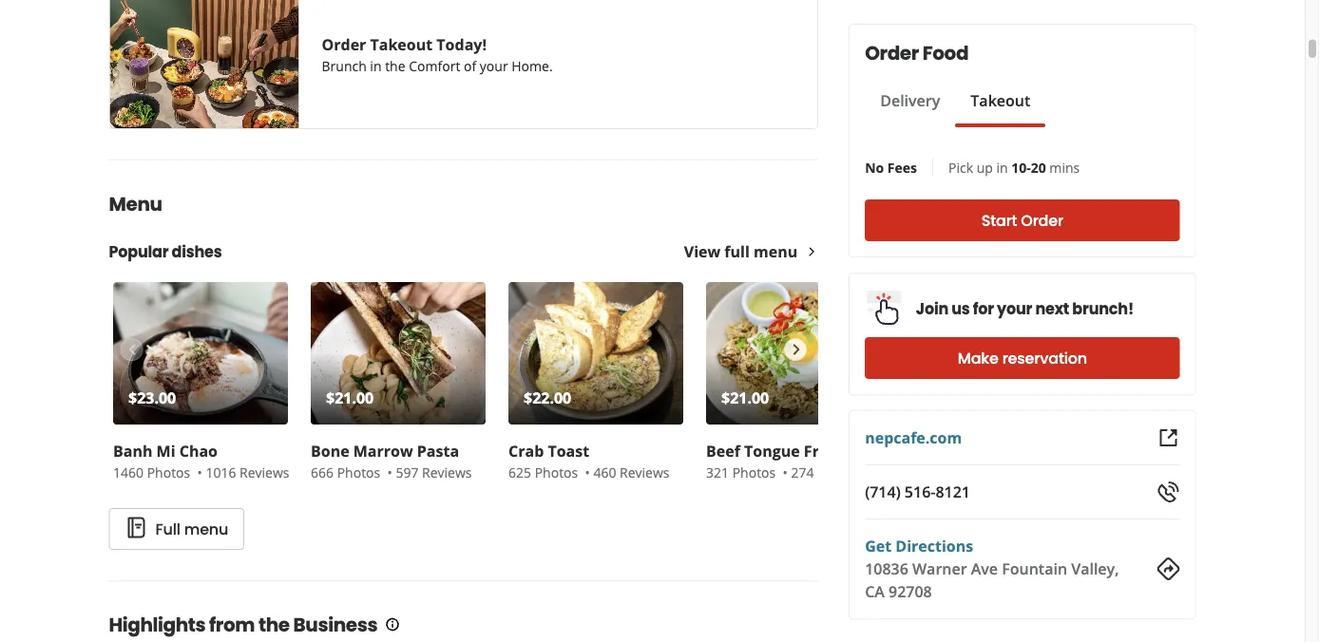 Task type: locate. For each thing, give the bounding box(es) containing it.
photos inside beef tongue fried rice 321 photos
[[732, 464, 776, 482]]

0 horizontal spatial in
[[370, 57, 382, 75]]

fried
[[804, 441, 842, 462]]

0 vertical spatial takeout
[[370, 34, 433, 55]]

order up brunch
[[322, 34, 366, 55]]

2 photos from the left
[[337, 464, 380, 482]]

full menu link
[[109, 509, 245, 551]]

460
[[593, 464, 616, 482]]

597
[[395, 464, 418, 482]]

no fees
[[865, 158, 918, 176]]

tab list containing delivery
[[865, 89, 1046, 127]]

photos down mi
[[147, 464, 190, 482]]

rice
[[846, 441, 878, 462]]

10-
[[1012, 158, 1031, 176]]

nepcafe.com
[[865, 428, 962, 448]]

the left comfort
[[385, 57, 406, 75]]

in
[[370, 57, 382, 75], [997, 158, 1009, 176]]

takeout
[[370, 34, 433, 55], [971, 90, 1031, 111]]

1 photos from the left
[[147, 464, 190, 482]]

the
[[385, 57, 406, 75], [259, 612, 290, 639]]

in right brunch
[[370, 57, 382, 75]]

your right of at the left of the page
[[480, 57, 508, 75]]

the right the "from"
[[259, 612, 290, 639]]

order
[[322, 34, 366, 55], [865, 40, 919, 67], [1022, 210, 1064, 232]]

reviews right 1016
[[239, 464, 289, 482]]

photos down marrow
[[337, 464, 380, 482]]

1 reviews from the left
[[239, 464, 289, 482]]

crab toast image
[[508, 282, 683, 425]]

1016 reviews
[[205, 464, 289, 482]]

reviews right the '460'
[[620, 464, 669, 482]]

photos
[[147, 464, 190, 482], [337, 464, 380, 482], [535, 464, 578, 482], [732, 464, 776, 482]]

0 horizontal spatial menu
[[184, 519, 228, 540]]

1460
[[113, 464, 143, 482]]

0 horizontal spatial takeout
[[370, 34, 433, 55]]

4 photos from the left
[[732, 464, 776, 482]]

1 vertical spatial menu
[[184, 519, 228, 540]]

your
[[480, 57, 508, 75], [998, 299, 1033, 320]]

4 reviews from the left
[[817, 464, 867, 482]]

pick up in 10-20 mins
[[949, 158, 1080, 176]]

1 horizontal spatial order
[[865, 40, 919, 67]]

full menu
[[155, 519, 228, 540]]

3 reviews from the left
[[620, 464, 669, 482]]

menu left 14 chevron right outline image
[[754, 242, 798, 262]]

menu
[[754, 242, 798, 262], [184, 519, 228, 540]]

order right start
[[1022, 210, 1064, 232]]

(714) 516-8121
[[865, 482, 971, 503]]

(714)
[[865, 482, 901, 503]]

1 horizontal spatial the
[[385, 57, 406, 75]]

24 phone v2 image
[[1158, 481, 1181, 504]]

banh
[[113, 441, 152, 462]]

2 $21.00 from the left
[[721, 388, 769, 408]]

2 horizontal spatial order
[[1022, 210, 1064, 232]]

highlights from the business
[[109, 612, 378, 639]]

start order button
[[865, 200, 1181, 242]]

photos down the tongue
[[732, 464, 776, 482]]

0 horizontal spatial order
[[322, 34, 366, 55]]

mins
[[1050, 158, 1080, 176]]

order for order takeout today! brunch in the comfort of your home.
[[322, 34, 366, 55]]

valley,
[[1072, 559, 1120, 580]]

0 vertical spatial your
[[480, 57, 508, 75]]

home.
[[512, 57, 553, 75]]

1 vertical spatial in
[[997, 158, 1009, 176]]

for
[[973, 299, 995, 320]]

your right for on the top
[[998, 299, 1033, 320]]

order up delivery at the right
[[865, 40, 919, 67]]

menu
[[109, 191, 162, 218]]

reviews down pasta
[[422, 464, 472, 482]]

$21.00
[[326, 388, 373, 408], [721, 388, 769, 408]]

order food
[[865, 40, 969, 67]]

start
[[982, 210, 1018, 232]]

tab list
[[865, 89, 1046, 127]]

make
[[958, 348, 999, 369]]

1 vertical spatial takeout
[[971, 90, 1031, 111]]

get directions link
[[865, 536, 974, 557]]

reviews for crab toast
[[620, 464, 669, 482]]

0 vertical spatial menu
[[754, 242, 798, 262]]

tongue
[[744, 441, 800, 462]]

takeout up the takeout tab panel
[[971, 90, 1031, 111]]

dishes
[[172, 241, 222, 262]]

597 reviews
[[395, 464, 472, 482]]

0 horizontal spatial $21.00
[[326, 388, 373, 408]]

$21.00 up bone on the left bottom
[[326, 388, 373, 408]]

order inside order takeout today! brunch in the comfort of your home.
[[322, 34, 366, 55]]

274 reviews
[[791, 464, 867, 482]]

ave
[[972, 559, 999, 580]]

516-
[[905, 482, 936, 503]]

view full menu link
[[684, 242, 819, 262]]

0 horizontal spatial the
[[259, 612, 290, 639]]

photos inside bone marrow pasta 666 photos
[[337, 464, 380, 482]]

of
[[464, 57, 477, 75]]

from
[[209, 612, 255, 639]]

1 vertical spatial your
[[998, 299, 1033, 320]]

1 horizontal spatial takeout
[[971, 90, 1031, 111]]

reviews down fried
[[817, 464, 867, 482]]

reviews
[[239, 464, 289, 482], [422, 464, 472, 482], [620, 464, 669, 482], [817, 464, 867, 482]]

next image
[[786, 339, 807, 361]]

1 vertical spatial the
[[259, 612, 290, 639]]

takeout up comfort
[[370, 34, 433, 55]]

next
[[1036, 299, 1070, 320]]

0 horizontal spatial your
[[480, 57, 508, 75]]

menu right full
[[184, 519, 228, 540]]

popular dishes
[[109, 241, 222, 262]]

no
[[865, 158, 885, 176]]

1 $21.00 from the left
[[326, 388, 373, 408]]

8121
[[936, 482, 971, 503]]

the inside order takeout today! brunch in the comfort of your home.
[[385, 57, 406, 75]]

beef
[[706, 441, 740, 462]]

business
[[293, 612, 378, 639]]

brunch
[[322, 57, 367, 75]]

1 horizontal spatial menu
[[754, 242, 798, 262]]

2 reviews from the left
[[422, 464, 472, 482]]

$21.00 up beef
[[721, 388, 769, 408]]

0 vertical spatial the
[[385, 57, 406, 75]]

takeout tab panel
[[865, 127, 1046, 135]]

0 vertical spatial in
[[370, 57, 382, 75]]

view full menu
[[684, 242, 798, 262]]

photos down toast
[[535, 464, 578, 482]]

in right up
[[997, 158, 1009, 176]]

info icon image
[[385, 618, 400, 633], [385, 618, 400, 633]]

3 photos from the left
[[535, 464, 578, 482]]

reviews for banh mi chao
[[239, 464, 289, 482]]

1 horizontal spatial $21.00
[[721, 388, 769, 408]]

delivery
[[881, 90, 941, 111]]



Task type: describe. For each thing, give the bounding box(es) containing it.
beef tongue fried rice 321 photos
[[706, 441, 878, 482]]

reservation
[[1003, 348, 1088, 369]]

your inside order takeout today! brunch in the comfort of your home.
[[480, 57, 508, 75]]

previous image
[[121, 339, 142, 361]]

food
[[923, 40, 969, 67]]

photos inside banh mi chao 1460 photos
[[147, 464, 190, 482]]

menu element
[[78, 160, 885, 551]]

make reservation link
[[865, 338, 1181, 379]]

$21.00 for marrow
[[326, 388, 373, 408]]

92708
[[889, 582, 933, 602]]

24 directions v2 image
[[1158, 558, 1181, 581]]

brunch!
[[1073, 299, 1134, 320]]

460 reviews
[[593, 464, 669, 482]]

625
[[508, 464, 531, 482]]

highlights
[[109, 612, 206, 639]]

10836
[[865, 559, 909, 580]]

join
[[916, 299, 949, 320]]

bone marrow pasta 666 photos
[[310, 441, 459, 482]]

full
[[725, 242, 750, 262]]

today!
[[437, 34, 487, 55]]

popular
[[109, 241, 169, 262]]

banh mi chao image
[[113, 282, 288, 425]]

fountain
[[1002, 559, 1068, 580]]

banh mi chao 1460 photos
[[113, 441, 217, 482]]

get directions 10836 warner ave fountain valley, ca 92708
[[865, 536, 1120, 602]]

321
[[706, 464, 729, 482]]

us
[[952, 299, 970, 320]]

marrow
[[353, 441, 413, 462]]

mi
[[156, 441, 175, 462]]

order for order food
[[865, 40, 919, 67]]

beef tongue fried rice image
[[706, 282, 881, 425]]

24 external link v2 image
[[1158, 427, 1181, 450]]

full
[[155, 519, 180, 540]]

24 menu v2 image
[[125, 517, 148, 540]]

fees
[[888, 158, 918, 176]]

up
[[977, 158, 994, 176]]

directions
[[896, 536, 974, 557]]

bone marrow pasta image
[[310, 282, 485, 425]]

join us for your next brunch!
[[916, 299, 1134, 320]]

order inside button
[[1022, 210, 1064, 232]]

order takeout today! brunch in the comfort of your home.
[[322, 34, 553, 75]]

warner
[[913, 559, 968, 580]]

crab toast 625 photos
[[508, 441, 589, 482]]

666
[[310, 464, 333, 482]]

pasta
[[417, 441, 459, 462]]

$22.00
[[523, 388, 571, 408]]

pick
[[949, 158, 974, 176]]

make reservation
[[958, 348, 1088, 369]]

nepcafe.com link
[[865, 428, 962, 448]]

crab
[[508, 441, 544, 462]]

chao
[[179, 441, 217, 462]]

in inside order takeout today! brunch in the comfort of your home.
[[370, 57, 382, 75]]

$21.00 for tongue
[[721, 388, 769, 408]]

toast
[[548, 441, 589, 462]]

ca
[[865, 582, 885, 602]]

20
[[1031, 158, 1047, 176]]

view
[[684, 242, 721, 262]]

photos inside crab toast 625 photos
[[535, 464, 578, 482]]

1016
[[205, 464, 236, 482]]

14 chevron right outline image
[[806, 245, 819, 259]]

1 horizontal spatial in
[[997, 158, 1009, 176]]

get
[[865, 536, 892, 557]]

takeout inside order takeout today! brunch in the comfort of your home.
[[370, 34, 433, 55]]

reviews for beef tongue fried rice
[[817, 464, 867, 482]]

comfort
[[409, 57, 461, 75]]

bone
[[310, 441, 349, 462]]

start order
[[982, 210, 1064, 232]]

reviews for bone marrow pasta
[[422, 464, 472, 482]]

274
[[791, 464, 814, 482]]

1 horizontal spatial your
[[998, 299, 1033, 320]]

$23.00
[[128, 388, 176, 408]]



Task type: vqa. For each thing, say whether or not it's contained in the screenshot.


